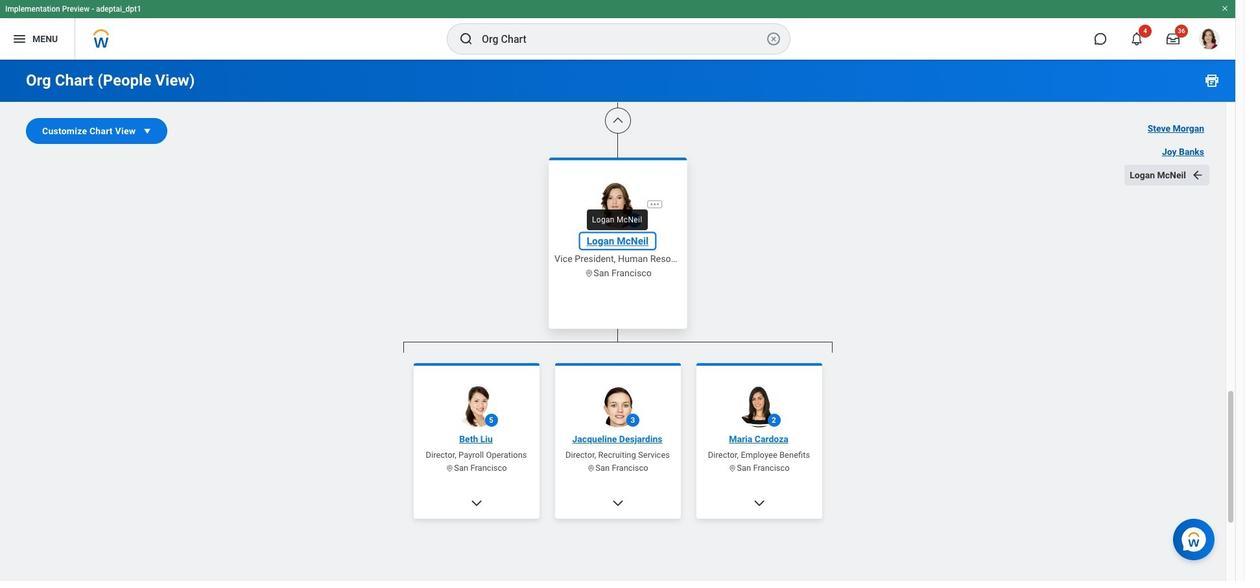 Task type: locate. For each thing, give the bounding box(es) containing it.
related actions image
[[649, 199, 660, 210]]

1 horizontal spatial location image
[[584, 269, 593, 278]]

main content
[[0, 0, 1236, 581]]

inbox large image
[[1167, 32, 1180, 45]]

chevron down image
[[470, 497, 483, 510]]

1 horizontal spatial location image
[[729, 464, 737, 473]]

0 horizontal spatial location image
[[587, 464, 596, 473]]

location image
[[584, 269, 593, 278], [446, 464, 454, 473]]

1 vertical spatial location image
[[446, 464, 454, 473]]

0 vertical spatial location image
[[584, 269, 593, 278]]

2 location image from the left
[[729, 464, 737, 473]]

location image
[[587, 464, 596, 473], [729, 464, 737, 473]]

arrow left image
[[1192, 169, 1205, 182]]

0 horizontal spatial location image
[[446, 464, 454, 473]]

tooltip
[[583, 206, 652, 234]]

logan mcneil, logan mcneil, 3 direct reports element
[[403, 353, 833, 581]]

profile logan mcneil image
[[1199, 29, 1220, 52]]

banner
[[0, 0, 1236, 60]]



Task type: vqa. For each thing, say whether or not it's contained in the screenshot.
Configure View Open Cases by Status and Service Team image
no



Task type: describe. For each thing, give the bounding box(es) containing it.
search image
[[459, 31, 474, 47]]

chevron up image
[[611, 114, 624, 127]]

close environment banner image
[[1221, 5, 1229, 12]]

Search Workday  search field
[[482, 25, 763, 53]]

caret down image
[[141, 125, 154, 138]]

notifications large image
[[1131, 32, 1144, 45]]

justify image
[[12, 31, 27, 47]]

1 location image from the left
[[587, 464, 596, 473]]

chevron down image
[[611, 497, 624, 510]]

print org chart image
[[1205, 73, 1220, 88]]

x circle image
[[766, 31, 782, 47]]



